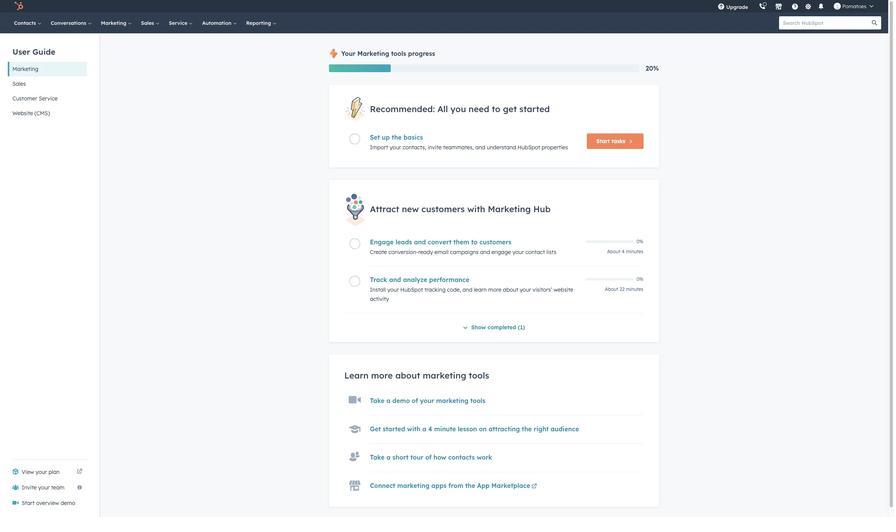 Task type: locate. For each thing, give the bounding box(es) containing it.
track and analyze performance install your hubspot tracking code, and learn more about your visitors' website activity
[[370, 276, 574, 303]]

0 horizontal spatial demo
[[61, 500, 75, 507]]

0 horizontal spatial more
[[371, 371, 393, 382]]

0 vertical spatial started
[[520, 104, 550, 115]]

calling icon button
[[756, 1, 769, 11]]

settings image
[[805, 3, 812, 10]]

sales
[[141, 20, 156, 26], [12, 80, 26, 87]]

0 vertical spatial a
[[387, 398, 391, 405]]

take left short
[[370, 454, 385, 462]]

get
[[503, 104, 517, 115]]

Search HubSpot search field
[[779, 16, 875, 30]]

view your plan link
[[8, 465, 87, 481]]

2 vertical spatial marketing
[[397, 483, 430, 491]]

hub
[[534, 204, 551, 215]]

create
[[370, 249, 387, 256]]

1 vertical spatial marketing
[[436, 398, 469, 405]]

2 vertical spatial tools
[[471, 398, 486, 405]]

1 vertical spatial hubspot
[[401, 287, 423, 294]]

about up 22
[[607, 249, 621, 255]]

marketing left apps
[[397, 483, 430, 491]]

minute
[[434, 426, 456, 434]]

attract
[[370, 204, 400, 215]]

set
[[370, 134, 380, 142]]

hubspot inside set up the basics import your contacts, invite teammates, and understand hubspot properties
[[518, 144, 540, 151]]

1 vertical spatial sales
[[12, 80, 26, 87]]

1 horizontal spatial to
[[492, 104, 501, 115]]

your left visitors'
[[520, 287, 531, 294]]

1 vertical spatial take
[[370, 454, 385, 462]]

service link
[[164, 12, 198, 33]]

0 horizontal spatial started
[[383, 426, 405, 434]]

0 vertical spatial with
[[468, 204, 486, 215]]

app
[[477, 483, 490, 491]]

1 horizontal spatial about
[[503, 287, 518, 294]]

show completed (1)
[[472, 325, 525, 332]]

0 vertical spatial hubspot
[[518, 144, 540, 151]]

learn more about marketing tools
[[344, 371, 489, 382]]

1 vertical spatial about
[[605, 287, 619, 293]]

automation
[[202, 20, 233, 26]]

0 horizontal spatial with
[[407, 426, 421, 434]]

upgrade image
[[718, 3, 725, 10]]

about
[[607, 249, 621, 255], [605, 287, 619, 293]]

1 horizontal spatial hubspot
[[518, 144, 540, 151]]

and down the set up the basics button
[[476, 144, 486, 151]]

ready
[[419, 249, 433, 256]]

0 horizontal spatial about
[[396, 371, 420, 382]]

a left short
[[387, 454, 391, 462]]

and right track
[[389, 276, 401, 284]]

a down learn more about marketing tools
[[387, 398, 391, 405]]

1 vertical spatial customers
[[480, 239, 512, 247]]

your left team at the left bottom
[[38, 485, 50, 492]]

1 horizontal spatial more
[[488, 287, 502, 294]]

the left the app on the right bottom
[[466, 483, 475, 491]]

your
[[390, 144, 401, 151], [513, 249, 524, 256], [388, 287, 399, 294], [520, 287, 531, 294], [420, 398, 434, 405], [36, 469, 47, 476], [38, 485, 50, 492]]

1 vertical spatial more
[[371, 371, 393, 382]]

user guide
[[12, 47, 55, 57]]

demo down learn more about marketing tools
[[393, 398, 410, 405]]

0 vertical spatial start
[[597, 138, 610, 145]]

lists
[[547, 249, 557, 256]]

contacts link
[[9, 12, 46, 33]]

marketing left hub
[[488, 204, 531, 215]]

0 vertical spatial the
[[392, 134, 402, 142]]

0 horizontal spatial 4
[[429, 426, 433, 434]]

menu item
[[754, 0, 755, 12]]

and
[[476, 144, 486, 151], [414, 239, 426, 247], [480, 249, 490, 256], [389, 276, 401, 284], [463, 287, 473, 294]]

0% up about 4 minutes
[[637, 239, 644, 245]]

0 horizontal spatial the
[[392, 134, 402, 142]]

service down sales button
[[39, 95, 58, 102]]

a left minute on the bottom
[[423, 426, 427, 434]]

take a short tour of how contacts work link
[[370, 454, 492, 462]]

marketing left sales link
[[101, 20, 128, 26]]

on
[[479, 426, 487, 434]]

of left how
[[426, 454, 432, 462]]

0 horizontal spatial customers
[[422, 204, 465, 215]]

0 vertical spatial to
[[492, 104, 501, 115]]

take up get
[[370, 398, 385, 405]]

the left right
[[522, 426, 532, 434]]

start tasks
[[597, 138, 626, 145]]

to left get
[[492, 104, 501, 115]]

hubspot image
[[14, 2, 23, 11]]

service inside customer service button
[[39, 95, 58, 102]]

sales inside sales button
[[12, 80, 26, 87]]

website
[[12, 110, 33, 117]]

1 vertical spatial the
[[522, 426, 532, 434]]

with up tour
[[407, 426, 421, 434]]

0 horizontal spatial hubspot
[[401, 287, 423, 294]]

0 vertical spatial 0%
[[637, 239, 644, 245]]

recommended: all you need to get started
[[370, 104, 550, 115]]

1 horizontal spatial service
[[169, 20, 189, 26]]

tour
[[411, 454, 424, 462]]

about left 22
[[605, 287, 619, 293]]

1 horizontal spatial started
[[520, 104, 550, 115]]

sales button
[[8, 77, 87, 91]]

customers up engage
[[480, 239, 512, 247]]

more right learn
[[488, 287, 502, 294]]

upgrade
[[727, 4, 748, 10]]

sales up customer at top left
[[12, 80, 26, 87]]

customers inside engage leads and convert them to customers create conversion-ready email campaigns and engage your contact lists
[[480, 239, 512, 247]]

plan
[[49, 469, 60, 476]]

marketing up minute on the bottom
[[436, 398, 469, 405]]

0 horizontal spatial sales
[[12, 80, 26, 87]]

install
[[370, 287, 386, 294]]

the right up
[[392, 134, 402, 142]]

1 vertical spatial about
[[396, 371, 420, 382]]

with up engage leads and convert them to customers button
[[468, 204, 486, 215]]

calling icon image
[[759, 3, 766, 10]]

1 vertical spatial demo
[[61, 500, 75, 507]]

your left 'plan'
[[36, 469, 47, 476]]

0 horizontal spatial service
[[39, 95, 58, 102]]

customer
[[12, 95, 37, 102]]

4
[[622, 249, 625, 255], [429, 426, 433, 434]]

0 vertical spatial demo
[[393, 398, 410, 405]]

service right sales link
[[169, 20, 189, 26]]

you
[[451, 104, 466, 115]]

0 vertical spatial of
[[412, 398, 418, 405]]

help image
[[792, 3, 799, 10]]

0 vertical spatial more
[[488, 287, 502, 294]]

1 vertical spatial with
[[407, 426, 421, 434]]

1 vertical spatial start
[[22, 500, 35, 507]]

more
[[488, 287, 502, 294], [371, 371, 393, 382]]

with
[[468, 204, 486, 215], [407, 426, 421, 434]]

minutes for engage leads and convert them to customers
[[626, 249, 644, 255]]

1 horizontal spatial 4
[[622, 249, 625, 255]]

about for track and analyze performance
[[605, 287, 619, 293]]

start inside button
[[597, 138, 610, 145]]

1 take from the top
[[370, 398, 385, 405]]

marketing
[[423, 371, 467, 382], [436, 398, 469, 405], [397, 483, 430, 491]]

1 vertical spatial minutes
[[626, 287, 644, 293]]

team
[[51, 485, 65, 492]]

your marketing tools progress
[[341, 50, 435, 58]]

and inside set up the basics import your contacts, invite teammates, and understand hubspot properties
[[476, 144, 486, 151]]

1 horizontal spatial the
[[466, 483, 475, 491]]

2 horizontal spatial the
[[522, 426, 532, 434]]

take for take a demo of your marketing tools
[[370, 398, 385, 405]]

overview
[[36, 500, 59, 507]]

about inside track and analyze performance install your hubspot tracking code, and learn more about your visitors' website activity
[[503, 287, 518, 294]]

your right engage
[[513, 249, 524, 256]]

start left tasks
[[597, 138, 610, 145]]

0% up about 22 minutes
[[637, 277, 644, 283]]

hubspot down analyze
[[401, 287, 423, 294]]

0 vertical spatial sales
[[141, 20, 156, 26]]

basics
[[404, 134, 423, 142]]

marketing link
[[96, 12, 136, 33]]

marketing up the take a demo of your marketing tools link
[[423, 371, 467, 382]]

your marketing tools progress progress bar
[[329, 65, 391, 72]]

link opens in a new window image
[[77, 468, 82, 478], [77, 470, 82, 476], [532, 483, 537, 493], [532, 485, 537, 491]]

about right learn
[[503, 287, 518, 294]]

conversion-
[[389, 249, 419, 256]]

menu
[[713, 0, 879, 12]]

2 minutes from the top
[[626, 287, 644, 293]]

1 vertical spatial 4
[[429, 426, 433, 434]]

0% for track and analyze performance
[[637, 277, 644, 283]]

1 horizontal spatial start
[[597, 138, 610, 145]]

22
[[620, 287, 625, 293]]

invite your team button
[[8, 481, 87, 496]]

hubspot
[[518, 144, 540, 151], [401, 287, 423, 294]]

take a short tour of how contacts work
[[370, 454, 492, 462]]

demo down team at the left bottom
[[61, 500, 75, 507]]

and down engage leads and convert them to customers button
[[480, 249, 490, 256]]

0 vertical spatial service
[[169, 20, 189, 26]]

4 left minute on the bottom
[[429, 426, 433, 434]]

service
[[169, 20, 189, 26], [39, 95, 58, 102]]

set up the basics button
[[370, 134, 581, 142]]

about up the take a demo of your marketing tools link
[[396, 371, 420, 382]]

set up the basics import your contacts, invite teammates, and understand hubspot properties
[[370, 134, 568, 151]]

minutes
[[626, 249, 644, 255], [626, 287, 644, 293]]

1 horizontal spatial customers
[[480, 239, 512, 247]]

0 vertical spatial about
[[607, 249, 621, 255]]

2 vertical spatial a
[[387, 454, 391, 462]]

4 up about 22 minutes
[[622, 249, 625, 255]]

marketplaces image
[[776, 3, 783, 10]]

settings link
[[804, 2, 813, 10]]

start
[[597, 138, 610, 145], [22, 500, 35, 507]]

start down invite
[[22, 500, 35, 507]]

about 4 minutes
[[607, 249, 644, 255]]

1 horizontal spatial sales
[[141, 20, 156, 26]]

0 horizontal spatial to
[[471, 239, 478, 247]]

work
[[477, 454, 492, 462]]

tools
[[391, 50, 406, 58], [469, 371, 489, 382], [471, 398, 486, 405]]

view
[[22, 469, 34, 476]]

1 0% from the top
[[637, 239, 644, 245]]

0 horizontal spatial start
[[22, 500, 35, 507]]

1 vertical spatial service
[[39, 95, 58, 102]]

0% for engage leads and convert them to customers
[[637, 239, 644, 245]]

0 vertical spatial minutes
[[626, 249, 644, 255]]

2 take from the top
[[370, 454, 385, 462]]

about for engage leads and convert them to customers
[[607, 249, 621, 255]]

show
[[472, 325, 486, 332]]

1 vertical spatial of
[[426, 454, 432, 462]]

hubspot left properties
[[518, 144, 540, 151]]

to right them on the top right of page
[[471, 239, 478, 247]]

1 vertical spatial started
[[383, 426, 405, 434]]

connect marketing apps from the app marketplace
[[370, 483, 530, 491]]

contacts
[[14, 20, 38, 26]]

of down learn more about marketing tools
[[412, 398, 418, 405]]

customers right new
[[422, 204, 465, 215]]

1 vertical spatial 0%
[[637, 277, 644, 283]]

marketing
[[101, 20, 128, 26], [358, 50, 389, 58], [12, 66, 38, 73], [488, 204, 531, 215]]

marketing down "user" on the top
[[12, 66, 38, 73]]

1 horizontal spatial of
[[426, 454, 432, 462]]

your inside engage leads and convert them to customers create conversion-ready email campaigns and engage your contact lists
[[513, 249, 524, 256]]

email
[[435, 249, 449, 256]]

sales right marketing link
[[141, 20, 156, 26]]

1 minutes from the top
[[626, 249, 644, 255]]

track and analyze performance button
[[370, 276, 581, 284]]

1 vertical spatial to
[[471, 239, 478, 247]]

campaigns
[[450, 249, 479, 256]]

more inside track and analyze performance install your hubspot tracking code, and learn more about your visitors' website activity
[[488, 287, 502, 294]]

your inside invite your team button
[[38, 485, 50, 492]]

0 vertical spatial about
[[503, 287, 518, 294]]

2 vertical spatial the
[[466, 483, 475, 491]]

more right "learn"
[[371, 371, 393, 382]]

0 vertical spatial take
[[370, 398, 385, 405]]

1 horizontal spatial demo
[[393, 398, 410, 405]]

2 0% from the top
[[637, 277, 644, 283]]

learn
[[474, 287, 487, 294]]

your down up
[[390, 144, 401, 151]]



Task type: vqa. For each thing, say whether or not it's contained in the screenshot.
menu containing Pomatoes
yes



Task type: describe. For each thing, give the bounding box(es) containing it.
them
[[454, 239, 470, 247]]

marketplace
[[492, 483, 530, 491]]

sales inside sales link
[[141, 20, 156, 26]]

0 vertical spatial 4
[[622, 249, 625, 255]]

conversations
[[51, 20, 88, 26]]

sales link
[[136, 12, 164, 33]]

automation link
[[198, 12, 242, 33]]

marketing inside marketing button
[[12, 66, 38, 73]]

start for start overview demo
[[22, 500, 35, 507]]

website (cms) button
[[8, 106, 87, 121]]

conversations link
[[46, 12, 96, 33]]

and down track and analyze performance "button"
[[463, 287, 473, 294]]

get started with a 4 minute lesson on attracting the right audience link
[[370, 426, 579, 434]]

tasks
[[612, 138, 626, 145]]

minutes for track and analyze performance
[[626, 287, 644, 293]]

menu containing pomatoes
[[713, 0, 879, 12]]

import
[[370, 144, 388, 151]]

notifications image
[[818, 3, 825, 10]]

a for demo
[[387, 398, 391, 405]]

your
[[341, 50, 356, 58]]

get started with a 4 minute lesson on attracting the right audience
[[370, 426, 579, 434]]

user
[[12, 47, 30, 57]]

engage leads and convert them to customers create conversion-ready email campaigns and engage your contact lists
[[370, 239, 557, 256]]

invite
[[22, 485, 37, 492]]

website (cms)
[[12, 110, 50, 117]]

demo for overview
[[61, 500, 75, 507]]

start for start tasks
[[597, 138, 610, 145]]

tyler black image
[[834, 3, 841, 10]]

reporting
[[246, 20, 273, 26]]

service inside the service link
[[169, 20, 189, 26]]

your down learn more about marketing tools
[[420, 398, 434, 405]]

short
[[393, 454, 409, 462]]

from
[[449, 483, 464, 491]]

customer service
[[12, 95, 58, 102]]

learn
[[344, 371, 369, 382]]

to inside engage leads and convert them to customers create conversion-ready email campaigns and engage your contact lists
[[471, 239, 478, 247]]

attract new customers with marketing hub
[[370, 204, 551, 215]]

help button
[[789, 0, 802, 12]]

engage leads and convert them to customers button
[[370, 239, 581, 247]]

user guide views element
[[8, 33, 87, 121]]

(1)
[[518, 325, 525, 332]]

reporting link
[[242, 12, 281, 33]]

right
[[534, 426, 549, 434]]

pomatoes
[[843, 3, 867, 9]]

contacts,
[[403, 144, 426, 151]]

customer service button
[[8, 91, 87, 106]]

leads
[[396, 239, 412, 247]]

start tasks button
[[587, 134, 644, 149]]

show completed (1) button
[[463, 323, 525, 334]]

the inside set up the basics import your contacts, invite teammates, and understand hubspot properties
[[392, 134, 402, 142]]

visitors'
[[533, 287, 553, 294]]

hubspot link
[[9, 2, 29, 11]]

view your plan
[[22, 469, 60, 476]]

website
[[554, 287, 574, 294]]

marketing up your marketing tools progress progress bar
[[358, 50, 389, 58]]

guide
[[32, 47, 55, 57]]

apps
[[432, 483, 447, 491]]

search image
[[872, 20, 878, 26]]

start overview demo link
[[8, 496, 87, 512]]

20%
[[646, 65, 659, 72]]

start overview demo
[[22, 500, 75, 507]]

about 22 minutes
[[605, 287, 644, 293]]

completed
[[488, 325, 516, 332]]

a for short
[[387, 454, 391, 462]]

marketing inside marketing link
[[101, 20, 128, 26]]

progress
[[408, 50, 435, 58]]

performance
[[429, 276, 470, 284]]

connect marketing apps from the app marketplace link
[[370, 483, 539, 493]]

connect
[[370, 483, 396, 491]]

hubspot inside track and analyze performance install your hubspot tracking code, and learn more about your visitors' website activity
[[401, 287, 423, 294]]

invite your team
[[22, 485, 65, 492]]

lesson
[[458, 426, 477, 434]]

your right install
[[388, 287, 399, 294]]

0 horizontal spatial of
[[412, 398, 418, 405]]

1 horizontal spatial with
[[468, 204, 486, 215]]

0 vertical spatial customers
[[422, 204, 465, 215]]

and up ready
[[414, 239, 426, 247]]

pomatoes button
[[830, 0, 879, 12]]

attracting
[[489, 426, 520, 434]]

analyze
[[403, 276, 428, 284]]

marketplaces button
[[771, 0, 787, 12]]

0 vertical spatial marketing
[[423, 371, 467, 382]]

take a demo of your marketing tools link
[[370, 398, 486, 405]]

1 vertical spatial a
[[423, 426, 427, 434]]

your inside view your plan link
[[36, 469, 47, 476]]

0 vertical spatial tools
[[391, 50, 406, 58]]

how
[[434, 454, 447, 462]]

contacts
[[448, 454, 475, 462]]

engage
[[492, 249, 511, 256]]

get
[[370, 426, 381, 434]]

take a demo of your marketing tools
[[370, 398, 486, 405]]

demo for a
[[393, 398, 410, 405]]

marketing button
[[8, 62, 87, 77]]

search button
[[868, 16, 882, 30]]

1 vertical spatial tools
[[469, 371, 489, 382]]

properties
[[542, 144, 568, 151]]

activity
[[370, 296, 389, 303]]

your inside set up the basics import your contacts, invite teammates, and understand hubspot properties
[[390, 144, 401, 151]]

(cms)
[[35, 110, 50, 117]]

take for take a short tour of how contacts work
[[370, 454, 385, 462]]

new
[[402, 204, 419, 215]]

engage
[[370, 239, 394, 247]]

teammates,
[[443, 144, 474, 151]]

contact
[[526, 249, 545, 256]]



